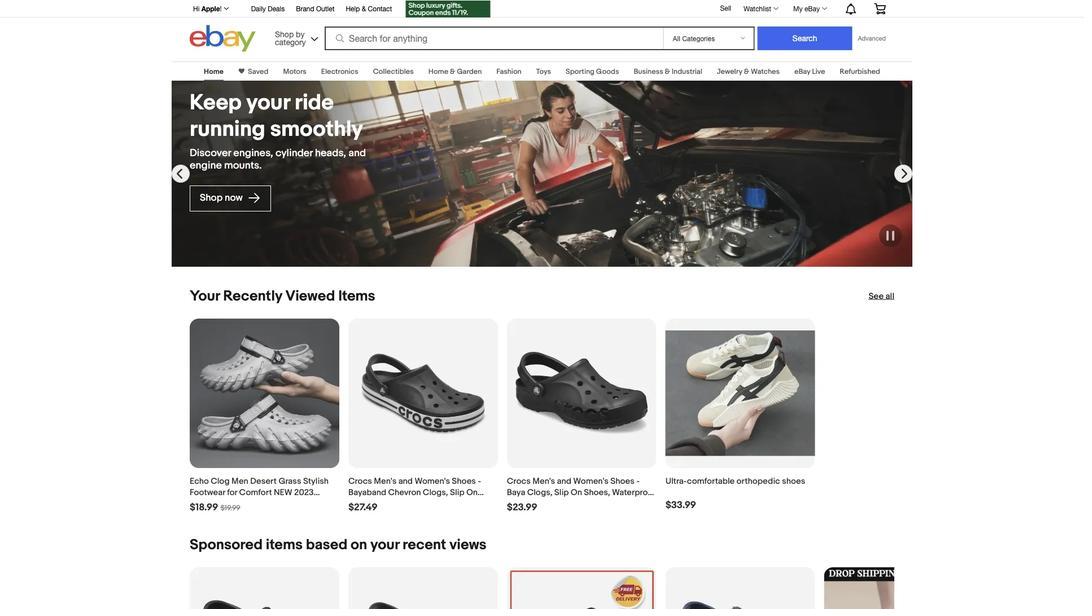 Task type: describe. For each thing, give the bounding box(es) containing it.
refurbished
[[840, 67, 880, 76]]

ultra-comfortable orthopedic shoes
[[666, 477, 805, 487]]

men's for $23.99
[[533, 477, 555, 487]]

& for jewelry
[[744, 67, 749, 76]]

& for home
[[450, 67, 455, 76]]

$18.99 text field
[[190, 502, 218, 514]]

toys
[[536, 67, 551, 76]]

collectibles
[[373, 67, 414, 76]]

see all link
[[869, 291, 894, 302]]

business & industrial
[[634, 67, 702, 76]]

help
[[346, 5, 360, 12]]

brand outlet link
[[296, 3, 335, 15]]

waterproof
[[612, 488, 656, 498]]

my
[[793, 5, 803, 12]]

0 horizontal spatial shoes
[[373, 499, 397, 509]]

home for home & garden
[[428, 67, 448, 76]]

shop by category banner
[[187, 0, 894, 55]]

electronics
[[321, 67, 358, 76]]

your shopping cart image
[[874, 3, 887, 14]]

home & garden link
[[428, 67, 482, 76]]

on inside crocs men's and women's shoes - bayaband chevron clogs, slip on water shoes
[[466, 488, 478, 498]]

your recently viewed items
[[190, 288, 375, 305]]

jewelry & watches link
[[717, 67, 780, 76]]

home & garden
[[428, 67, 482, 76]]

mounts.
[[224, 160, 262, 172]]

see all
[[869, 291, 894, 302]]

your recently viewed items link
[[190, 288, 375, 305]]

comfortable
[[687, 477, 735, 487]]

fast
[[216, 499, 232, 509]]

sponsored items based on your recent views
[[190, 537, 487, 554]]

chevron
[[388, 488, 421, 498]]

brand
[[296, 5, 314, 12]]

views
[[450, 537, 487, 554]]

!
[[220, 5, 222, 12]]

$23.99 text field
[[507, 502, 537, 514]]

men
[[232, 477, 248, 487]]

running
[[190, 116, 265, 142]]

fashion link
[[496, 67, 522, 76]]

daily deals link
[[251, 3, 285, 15]]

help & contact link
[[346, 3, 392, 15]]

& for business
[[665, 67, 670, 76]]

outlet
[[316, 5, 335, 12]]

previous price $19.99 text field
[[220, 504, 240, 513]]

toys link
[[536, 67, 551, 76]]

advanced
[[858, 35, 886, 42]]

all
[[886, 291, 894, 302]]

crocs for $27.49
[[348, 477, 372, 487]]

crocs men's and women's shoes - baya clogs, slip on shoes, waterproof sandals
[[507, 477, 656, 509]]

motors link
[[283, 67, 307, 76]]

engines,
[[233, 147, 273, 160]]

slip inside crocs men's and women's shoes - bayaband chevron clogs, slip on water shoes
[[450, 488, 465, 498]]

bayaband
[[348, 488, 386, 498]]

jewelry
[[717, 67, 742, 76]]

2023
[[294, 488, 314, 498]]

keep your ride running smoothly main content
[[0, 55, 1084, 610]]

by
[[296, 29, 305, 39]]

engine
[[190, 160, 222, 172]]

sell link
[[715, 4, 736, 12]]

live
[[812, 67, 825, 76]]

footwear
[[190, 488, 225, 498]]

unisex
[[190, 499, 215, 509]]

daily
[[251, 5, 266, 12]]

watchlist link
[[737, 2, 784, 15]]

and for $27.49
[[398, 477, 413, 487]]

recently
[[223, 288, 282, 305]]

clogs, inside crocs men's and women's shoes - baya clogs, slip on shoes, waterproof sandals
[[527, 488, 553, 498]]

discover
[[190, 147, 231, 160]]

on inside crocs men's and women's shoes - baya clogs, slip on shoes, waterproof sandals
[[571, 488, 582, 498]]

heads,
[[315, 147, 346, 160]]

$33.99
[[666, 500, 696, 512]]

stylish
[[303, 477, 329, 487]]

women's for $23.99
[[573, 477, 609, 487]]

keep your ride running smoothly discover engines, cylinder heads, and engine mounts.
[[190, 90, 366, 172]]

sponsored
[[190, 537, 263, 554]]

men's for $27.49
[[374, 477, 397, 487]]

my ebay
[[793, 5, 820, 12]]

shop for shop by category
[[275, 29, 294, 39]]

sporting goods
[[566, 67, 619, 76]]

smoothly
[[270, 116, 363, 142]]

shoes
[[782, 477, 805, 487]]

- for $23.99
[[637, 477, 640, 487]]

desert
[[250, 477, 277, 487]]

motors
[[283, 67, 307, 76]]

contact
[[368, 5, 392, 12]]

sh
[[234, 499, 243, 509]]

shop now
[[200, 192, 245, 204]]

deals
[[268, 5, 285, 12]]



Task type: locate. For each thing, give the bounding box(es) containing it.
hi
[[193, 5, 200, 12]]

sporting goods link
[[566, 67, 619, 76]]

watches
[[751, 67, 780, 76]]

& for help
[[362, 5, 366, 12]]

advanced link
[[852, 27, 892, 50]]

ebay left live
[[794, 67, 810, 76]]

shop left now
[[200, 192, 223, 204]]

2 on from the left
[[571, 488, 582, 498]]

your
[[190, 288, 220, 305]]

your right on
[[370, 537, 399, 554]]

help & contact
[[346, 5, 392, 12]]

0 horizontal spatial on
[[466, 488, 478, 498]]

1 - from the left
[[478, 477, 481, 487]]

business
[[634, 67, 663, 76]]

0 horizontal spatial women's
[[415, 477, 450, 487]]

slip left shoes,
[[554, 488, 569, 498]]

daily deals
[[251, 5, 285, 12]]

shoes for $23.99
[[611, 477, 635, 487]]

1 vertical spatial your
[[370, 537, 399, 554]]

echo
[[190, 477, 209, 487]]

1 slip from the left
[[450, 488, 465, 498]]

women's inside crocs men's and women's shoes - baya clogs, slip on shoes, waterproof sandals
[[573, 477, 609, 487]]

clogs,
[[423, 488, 448, 498], [527, 488, 553, 498]]

$19.99
[[220, 504, 240, 513]]

jewelry & watches
[[717, 67, 780, 76]]

ebay
[[805, 5, 820, 12], [794, 67, 810, 76]]

men's inside crocs men's and women's shoes - baya clogs, slip on shoes, waterproof sandals
[[533, 477, 555, 487]]

1 horizontal spatial shop
[[275, 29, 294, 39]]

Search for anything text field
[[326, 28, 661, 49]]

recent
[[403, 537, 446, 554]]

your
[[246, 90, 290, 116], [370, 537, 399, 554]]

my ebay link
[[787, 2, 832, 15]]

1 horizontal spatial clogs,
[[527, 488, 553, 498]]

crocs men's and women's shoes - bayaband chevron clogs, slip on water shoes
[[348, 477, 481, 509]]

on
[[466, 488, 478, 498], [571, 488, 582, 498]]

2 crocs from the left
[[507, 477, 531, 487]]

1 horizontal spatial home
[[428, 67, 448, 76]]

0 horizontal spatial your
[[246, 90, 290, 116]]

baya
[[507, 488, 525, 498]]

2 women's from the left
[[573, 477, 609, 487]]

sporting
[[566, 67, 595, 76]]

shop inside shop by category
[[275, 29, 294, 39]]

clogs, up sandals
[[527, 488, 553, 498]]

& right business
[[665, 67, 670, 76]]

1 vertical spatial ebay
[[794, 67, 810, 76]]

items
[[266, 537, 303, 554]]

- inside crocs men's and women's shoes - bayaband chevron clogs, slip on water shoes
[[478, 477, 481, 487]]

$27.49 text field
[[348, 502, 378, 514]]

for
[[227, 488, 237, 498]]

collectibles link
[[373, 67, 414, 76]]

0 horizontal spatial slip
[[450, 488, 465, 498]]

1 women's from the left
[[415, 477, 450, 487]]

0 horizontal spatial home
[[204, 67, 224, 76]]

refurbished link
[[840, 67, 880, 76]]

0 horizontal spatial -
[[478, 477, 481, 487]]

shoes inside crocs men's and women's shoes - baya clogs, slip on shoes, waterproof sandals
[[611, 477, 635, 487]]

crocs for $23.99
[[507, 477, 531, 487]]

watchlist
[[744, 5, 771, 12]]

2 men's from the left
[[533, 477, 555, 487]]

shoes for $27.49
[[452, 477, 476, 487]]

home left "garden"
[[428, 67, 448, 76]]

and
[[349, 147, 366, 160], [398, 477, 413, 487], [557, 477, 571, 487]]

ride
[[295, 90, 334, 116]]

home for home
[[204, 67, 224, 76]]

0 horizontal spatial crocs
[[348, 477, 372, 487]]

shop by category
[[275, 29, 306, 47]]

goods
[[596, 67, 619, 76]]

2 slip from the left
[[554, 488, 569, 498]]

crocs up baya
[[507, 477, 531, 487]]

men's up sandals
[[533, 477, 555, 487]]

industrial
[[672, 67, 702, 76]]

1 horizontal spatial crocs
[[507, 477, 531, 487]]

1 vertical spatial shop
[[200, 192, 223, 204]]

sandals
[[507, 499, 537, 509]]

cylinder
[[276, 147, 313, 160]]

1 on from the left
[[466, 488, 478, 498]]

2 horizontal spatial and
[[557, 477, 571, 487]]

0 horizontal spatial shop
[[200, 192, 223, 204]]

shop by category button
[[270, 25, 321, 49]]

orthopedic
[[737, 477, 780, 487]]

ebay right my in the right top of the page
[[805, 5, 820, 12]]

and for $23.99
[[557, 477, 571, 487]]

and inside crocs men's and women's shoes - baya clogs, slip on shoes, waterproof sandals
[[557, 477, 571, 487]]

electronics link
[[321, 67, 358, 76]]

clogs, inside crocs men's and women's shoes - bayaband chevron clogs, slip on water shoes
[[423, 488, 448, 498]]

1 clogs, from the left
[[423, 488, 448, 498]]

your inside keep your ride running smoothly discover engines, cylinder heads, and engine mounts.
[[246, 90, 290, 116]]

echo clog men desert grass stylish footwear for comfort new 2023 unisex fast sh
[[190, 477, 329, 509]]

& right jewelry
[[744, 67, 749, 76]]

- for $27.49
[[478, 477, 481, 487]]

crocs inside crocs men's and women's shoes - bayaband chevron clogs, slip on water shoes
[[348, 477, 372, 487]]

0 vertical spatial your
[[246, 90, 290, 116]]

men's up bayaband
[[374, 477, 397, 487]]

men's inside crocs men's and women's shoes - bayaband chevron clogs, slip on water shoes
[[374, 477, 397, 487]]

- inside crocs men's and women's shoes - baya clogs, slip on shoes, waterproof sandals
[[637, 477, 640, 487]]

hi apple !
[[193, 5, 222, 12]]

1 horizontal spatial men's
[[533, 477, 555, 487]]

1 horizontal spatial -
[[637, 477, 640, 487]]

home
[[204, 67, 224, 76], [428, 67, 448, 76]]

women's up chevron
[[415, 477, 450, 487]]

1 horizontal spatial on
[[571, 488, 582, 498]]

and inside crocs men's and women's shoes - bayaband chevron clogs, slip on water shoes
[[398, 477, 413, 487]]

ebay inside account "navigation"
[[805, 5, 820, 12]]

on left baya
[[466, 488, 478, 498]]

$27.49
[[348, 502, 378, 514]]

women's for $27.49
[[415, 477, 450, 487]]

ebay inside keep your ride running smoothly main content
[[794, 67, 810, 76]]

& inside account "navigation"
[[362, 5, 366, 12]]

shoes,
[[584, 488, 610, 498]]

1 horizontal spatial women's
[[573, 477, 609, 487]]

shop for shop now
[[200, 192, 223, 204]]

on left shoes,
[[571, 488, 582, 498]]

account navigation
[[187, 0, 894, 19]]

0 horizontal spatial clogs,
[[423, 488, 448, 498]]

0 horizontal spatial and
[[349, 147, 366, 160]]

get the coupon image
[[406, 1, 490, 18]]

2 clogs, from the left
[[527, 488, 553, 498]]

crocs inside crocs men's and women's shoes - baya clogs, slip on shoes, waterproof sandals
[[507, 477, 531, 487]]

keep
[[190, 90, 242, 116]]

2 horizontal spatial shoes
[[611, 477, 635, 487]]

fashion
[[496, 67, 522, 76]]

slip
[[450, 488, 465, 498], [554, 488, 569, 498]]

category
[[275, 37, 306, 47]]

2 - from the left
[[637, 477, 640, 487]]

0 vertical spatial ebay
[[805, 5, 820, 12]]

& left "garden"
[[450, 67, 455, 76]]

shoes
[[452, 477, 476, 487], [611, 477, 635, 487], [373, 499, 397, 509]]

0 horizontal spatial men's
[[374, 477, 397, 487]]

1 horizontal spatial slip
[[554, 488, 569, 498]]

home up keep
[[204, 67, 224, 76]]

2 home from the left
[[428, 67, 448, 76]]

women's
[[415, 477, 450, 487], [573, 477, 609, 487]]

clogs, right chevron
[[423, 488, 448, 498]]

saved link
[[245, 67, 268, 76]]

slip inside crocs men's and women's shoes - baya clogs, slip on shoes, waterproof sandals
[[554, 488, 569, 498]]

& right help
[[362, 5, 366, 12]]

shop inside keep your ride running smoothly main content
[[200, 192, 223, 204]]

women's up shoes,
[[573, 477, 609, 487]]

grass
[[279, 477, 301, 487]]

1 horizontal spatial shoes
[[452, 477, 476, 487]]

-
[[478, 477, 481, 487], [637, 477, 640, 487]]

ultra-
[[666, 477, 687, 487]]

ebay live link
[[794, 67, 825, 76]]

on
[[351, 537, 367, 554]]

1 home from the left
[[204, 67, 224, 76]]

clog
[[211, 477, 230, 487]]

men's
[[374, 477, 397, 487], [533, 477, 555, 487]]

none submit inside shop by category banner
[[757, 27, 852, 50]]

$33.99 text field
[[666, 500, 696, 512]]

apple
[[201, 5, 220, 12]]

0 vertical spatial shop
[[275, 29, 294, 39]]

based
[[306, 537, 347, 554]]

viewed
[[285, 288, 335, 305]]

your down saved
[[246, 90, 290, 116]]

now
[[225, 192, 243, 204]]

shop
[[275, 29, 294, 39], [200, 192, 223, 204]]

1 men's from the left
[[374, 477, 397, 487]]

1 horizontal spatial and
[[398, 477, 413, 487]]

None submit
[[757, 27, 852, 50]]

1 crocs from the left
[[348, 477, 372, 487]]

women's inside crocs men's and women's shoes - bayaband chevron clogs, slip on water shoes
[[415, 477, 450, 487]]

slip right chevron
[[450, 488, 465, 498]]

see
[[869, 291, 884, 302]]

1 horizontal spatial your
[[370, 537, 399, 554]]

crocs up bayaband
[[348, 477, 372, 487]]

shop left by
[[275, 29, 294, 39]]

$18.99 $19.99
[[190, 502, 240, 514]]

and inside keep your ride running smoothly discover engines, cylinder heads, and engine mounts.
[[349, 147, 366, 160]]



Task type: vqa. For each thing, say whether or not it's contained in the screenshot.
left Home
yes



